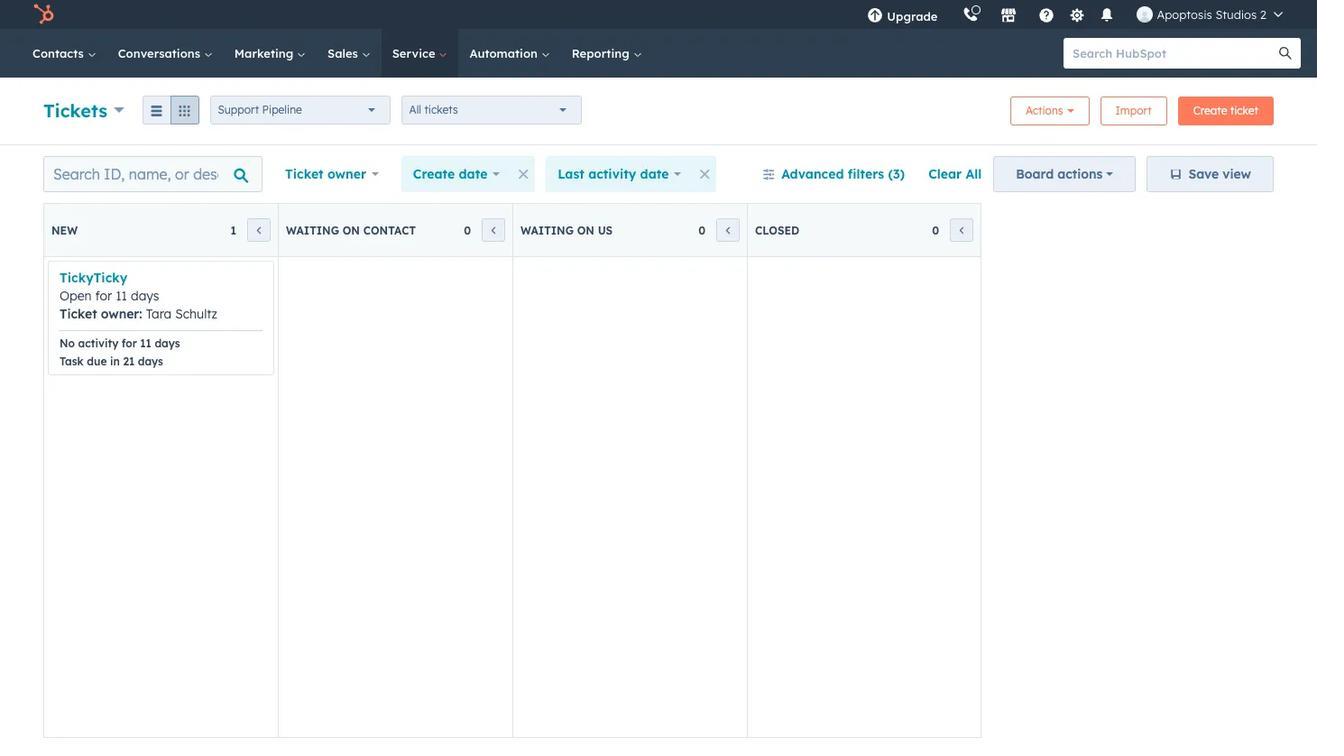 Task type: describe. For each thing, give the bounding box(es) containing it.
last activity date button
[[546, 156, 693, 192]]

schultz
[[175, 306, 217, 322]]

days for schultz
[[131, 288, 159, 304]]

ticket owner
[[285, 166, 366, 182]]

all inside popup button
[[409, 103, 421, 116]]

2 vertical spatial days
[[138, 355, 163, 368]]

reporting
[[572, 46, 633, 60]]

automation link
[[459, 29, 561, 78]]

tickets banner
[[43, 91, 1274, 126]]

for for activity
[[122, 337, 137, 350]]

ticket owner button
[[273, 156, 391, 192]]

ticket inside tickyticky open for 11 days ticket owner : tara schultz
[[60, 306, 97, 322]]

all tickets
[[409, 103, 458, 116]]

save view
[[1189, 166, 1251, 182]]

all inside button
[[966, 166, 982, 182]]

11 for tara
[[116, 288, 127, 304]]

tara
[[146, 306, 172, 322]]

create date button
[[401, 156, 512, 192]]

0 for contact
[[464, 223, 471, 237]]

create ticket button
[[1178, 97, 1274, 125]]

tickyticky link
[[60, 270, 127, 286]]

notifications button
[[1092, 0, 1123, 29]]

conversations
[[118, 46, 204, 60]]

conversations link
[[107, 29, 224, 78]]

board actions button
[[994, 156, 1136, 192]]

Search ID, name, or description search field
[[43, 156, 263, 192]]

menu containing apoptosis studios 2
[[855, 0, 1296, 29]]

sales
[[328, 46, 362, 60]]

due
[[87, 355, 107, 368]]

closed
[[755, 223, 800, 237]]

actions button
[[1010, 97, 1090, 125]]

support
[[218, 103, 259, 116]]

studios
[[1216, 7, 1257, 22]]

save view button
[[1147, 156, 1274, 192]]

group inside tickets banner
[[142, 96, 199, 125]]

apoptosis studios 2
[[1157, 7, 1267, 22]]

notifications image
[[1099, 8, 1116, 24]]

clear all button
[[917, 156, 994, 192]]

:
[[139, 306, 142, 322]]

0 for us
[[699, 223, 706, 237]]

tickyticky open for 11 days ticket owner : tara schultz
[[60, 270, 217, 322]]

activity for no
[[78, 337, 118, 350]]

settings link
[[1066, 5, 1089, 24]]

waiting on contact
[[286, 223, 416, 237]]

tickets
[[43, 99, 107, 121]]

hubspot link
[[22, 4, 68, 25]]

for for open
[[95, 288, 112, 304]]

support pipeline
[[218, 103, 302, 116]]

last activity date
[[558, 166, 669, 182]]

import button
[[1100, 97, 1167, 125]]

open
[[60, 288, 92, 304]]

automation
[[470, 46, 541, 60]]

service
[[392, 46, 439, 60]]

tara schultz image
[[1137, 6, 1154, 23]]

advanced filters (3)
[[781, 166, 905, 182]]

search button
[[1270, 38, 1301, 69]]

upgrade
[[887, 9, 938, 23]]

create for create date
[[413, 166, 455, 182]]

create date
[[413, 166, 488, 182]]

no
[[60, 337, 75, 350]]

(3)
[[888, 166, 905, 182]]

contacts
[[32, 46, 87, 60]]

last
[[558, 166, 585, 182]]

clear
[[929, 166, 962, 182]]

in
[[110, 355, 120, 368]]

no activity for 11 days task due in 21 days
[[60, 337, 180, 368]]

marketplaces button
[[990, 0, 1028, 29]]

calling icon image
[[963, 7, 979, 23]]

pipeline
[[262, 103, 302, 116]]

help image
[[1039, 8, 1055, 24]]



Task type: locate. For each thing, give the bounding box(es) containing it.
1 on from the left
[[343, 223, 360, 237]]

0 horizontal spatial owner
[[101, 306, 139, 322]]

activity right last
[[588, 166, 636, 182]]

on for us
[[577, 223, 595, 237]]

create down all tickets
[[413, 166, 455, 182]]

create inside popup button
[[413, 166, 455, 182]]

ticket down support pipeline popup button
[[285, 166, 324, 182]]

for down "tickyticky" link at the top left of page
[[95, 288, 112, 304]]

2 waiting from the left
[[521, 223, 574, 237]]

1 horizontal spatial activity
[[588, 166, 636, 182]]

menu
[[855, 0, 1296, 29]]

11
[[116, 288, 127, 304], [140, 337, 151, 350]]

group
[[142, 96, 199, 125]]

date down "all tickets" popup button
[[459, 166, 488, 182]]

1 waiting from the left
[[286, 223, 339, 237]]

date
[[459, 166, 488, 182], [640, 166, 669, 182]]

0 down create date popup button
[[464, 223, 471, 237]]

apoptosis studios 2 button
[[1126, 0, 1294, 29]]

0 vertical spatial create
[[1193, 104, 1227, 117]]

activity inside last activity date popup button
[[588, 166, 636, 182]]

ticket inside popup button
[[285, 166, 324, 182]]

contacts link
[[22, 29, 107, 78]]

1 vertical spatial all
[[966, 166, 982, 182]]

11 down the ":"
[[140, 337, 151, 350]]

actions
[[1058, 166, 1103, 182]]

actions
[[1026, 104, 1063, 117]]

1 horizontal spatial 11
[[140, 337, 151, 350]]

0 vertical spatial owner
[[327, 166, 366, 182]]

advanced filters (3) button
[[751, 156, 917, 192]]

days right 21
[[138, 355, 163, 368]]

days inside tickyticky open for 11 days ticket owner : tara schultz
[[131, 288, 159, 304]]

ticket down open
[[60, 306, 97, 322]]

1 horizontal spatial for
[[122, 337, 137, 350]]

owner up no activity for 11 days task due in 21 days
[[101, 306, 139, 322]]

date inside create date popup button
[[459, 166, 488, 182]]

0 horizontal spatial ticket
[[60, 306, 97, 322]]

for up 21
[[122, 337, 137, 350]]

create ticket
[[1193, 104, 1259, 117]]

days for days
[[155, 337, 180, 350]]

days down tara
[[155, 337, 180, 350]]

1 horizontal spatial owner
[[327, 166, 366, 182]]

1 horizontal spatial all
[[966, 166, 982, 182]]

date down tickets banner
[[640, 166, 669, 182]]

all tickets button
[[401, 96, 582, 125]]

support pipeline button
[[210, 96, 390, 125]]

0 horizontal spatial activity
[[78, 337, 118, 350]]

clear all
[[929, 166, 982, 182]]

owner
[[327, 166, 366, 182], [101, 306, 139, 322]]

create for create ticket
[[1193, 104, 1227, 117]]

0 left closed
[[699, 223, 706, 237]]

11 down "tickyticky" link at the top left of page
[[116, 288, 127, 304]]

all left the tickets at the left
[[409, 103, 421, 116]]

0 horizontal spatial for
[[95, 288, 112, 304]]

days
[[131, 288, 159, 304], [155, 337, 180, 350], [138, 355, 163, 368]]

service link
[[381, 29, 459, 78]]

search image
[[1279, 47, 1292, 60]]

on left contact
[[343, 223, 360, 237]]

waiting for waiting on contact
[[286, 223, 339, 237]]

1 vertical spatial ticket
[[60, 306, 97, 322]]

upgrade image
[[867, 8, 884, 24]]

0 vertical spatial 11
[[116, 288, 127, 304]]

1 0 from the left
[[464, 223, 471, 237]]

1 vertical spatial activity
[[78, 337, 118, 350]]

0 vertical spatial for
[[95, 288, 112, 304]]

import
[[1116, 104, 1152, 117]]

0 horizontal spatial 0
[[464, 223, 471, 237]]

sales link
[[317, 29, 381, 78]]

waiting for waiting on us
[[521, 223, 574, 237]]

reporting link
[[561, 29, 653, 78]]

create
[[1193, 104, 1227, 117], [413, 166, 455, 182]]

menu item
[[951, 0, 954, 29]]

activity up the due
[[78, 337, 118, 350]]

1
[[231, 223, 236, 237]]

2 date from the left
[[640, 166, 669, 182]]

1 horizontal spatial waiting
[[521, 223, 574, 237]]

0 horizontal spatial on
[[343, 223, 360, 237]]

11 inside tickyticky open for 11 days ticket owner : tara schultz
[[116, 288, 127, 304]]

help button
[[1032, 0, 1062, 29]]

3 0 from the left
[[932, 223, 939, 237]]

ticket
[[285, 166, 324, 182], [60, 306, 97, 322]]

ticket
[[1230, 104, 1259, 117]]

0 horizontal spatial all
[[409, 103, 421, 116]]

marketing
[[234, 46, 297, 60]]

0 vertical spatial all
[[409, 103, 421, 116]]

owner inside tickyticky open for 11 days ticket owner : tara schultz
[[101, 306, 139, 322]]

calling icon button
[[956, 3, 987, 26]]

waiting down ticket owner
[[286, 223, 339, 237]]

marketplaces image
[[1001, 8, 1017, 24]]

us
[[598, 223, 613, 237]]

1 vertical spatial create
[[413, 166, 455, 182]]

new
[[51, 223, 78, 237]]

activity
[[588, 166, 636, 182], [78, 337, 118, 350]]

0 down clear
[[932, 223, 939, 237]]

2 on from the left
[[577, 223, 595, 237]]

11 for 21
[[140, 337, 151, 350]]

activity for last
[[588, 166, 636, 182]]

0 horizontal spatial date
[[459, 166, 488, 182]]

advanced
[[781, 166, 844, 182]]

filters
[[848, 166, 884, 182]]

settings image
[[1069, 8, 1085, 24]]

1 vertical spatial owner
[[101, 306, 139, 322]]

days up the ":"
[[131, 288, 159, 304]]

tickets button
[[43, 97, 124, 123]]

task
[[60, 355, 84, 368]]

marketing link
[[224, 29, 317, 78]]

0 horizontal spatial 11
[[116, 288, 127, 304]]

2 horizontal spatial 0
[[932, 223, 939, 237]]

1 vertical spatial for
[[122, 337, 137, 350]]

21
[[123, 355, 135, 368]]

owner up waiting on contact
[[327, 166, 366, 182]]

1 horizontal spatial create
[[1193, 104, 1227, 117]]

create left "ticket"
[[1193, 104, 1227, 117]]

contact
[[363, 223, 416, 237]]

waiting left us
[[521, 223, 574, 237]]

0 horizontal spatial waiting
[[286, 223, 339, 237]]

1 horizontal spatial ticket
[[285, 166, 324, 182]]

1 horizontal spatial on
[[577, 223, 595, 237]]

owner inside popup button
[[327, 166, 366, 182]]

for inside tickyticky open for 11 days ticket owner : tara schultz
[[95, 288, 112, 304]]

all
[[409, 103, 421, 116], [966, 166, 982, 182]]

apoptosis
[[1157, 7, 1212, 22]]

date inside last activity date popup button
[[640, 166, 669, 182]]

1 vertical spatial days
[[155, 337, 180, 350]]

11 inside no activity for 11 days task due in 21 days
[[140, 337, 151, 350]]

1 horizontal spatial date
[[640, 166, 669, 182]]

for inside no activity for 11 days task due in 21 days
[[122, 337, 137, 350]]

waiting on us
[[521, 223, 613, 237]]

hubspot image
[[32, 4, 54, 25]]

2 0 from the left
[[699, 223, 706, 237]]

save
[[1189, 166, 1219, 182]]

0 vertical spatial activity
[[588, 166, 636, 182]]

board actions
[[1016, 166, 1103, 182]]

on for contact
[[343, 223, 360, 237]]

create inside button
[[1193, 104, 1227, 117]]

2
[[1260, 7, 1267, 22]]

on
[[343, 223, 360, 237], [577, 223, 595, 237]]

1 date from the left
[[459, 166, 488, 182]]

0 horizontal spatial create
[[413, 166, 455, 182]]

for
[[95, 288, 112, 304], [122, 337, 137, 350]]

1 horizontal spatial 0
[[699, 223, 706, 237]]

waiting
[[286, 223, 339, 237], [521, 223, 574, 237]]

view
[[1223, 166, 1251, 182]]

all right clear
[[966, 166, 982, 182]]

0 vertical spatial days
[[131, 288, 159, 304]]

Search HubSpot search field
[[1064, 38, 1285, 69]]

activity inside no activity for 11 days task due in 21 days
[[78, 337, 118, 350]]

tickyticky
[[60, 270, 127, 286]]

tickets
[[424, 103, 458, 116]]

0 vertical spatial ticket
[[285, 166, 324, 182]]

board
[[1016, 166, 1054, 182]]

1 vertical spatial 11
[[140, 337, 151, 350]]

on left us
[[577, 223, 595, 237]]

0
[[464, 223, 471, 237], [699, 223, 706, 237], [932, 223, 939, 237]]



Task type: vqa. For each thing, say whether or not it's contained in the screenshot.
No's ACTIVITY
yes



